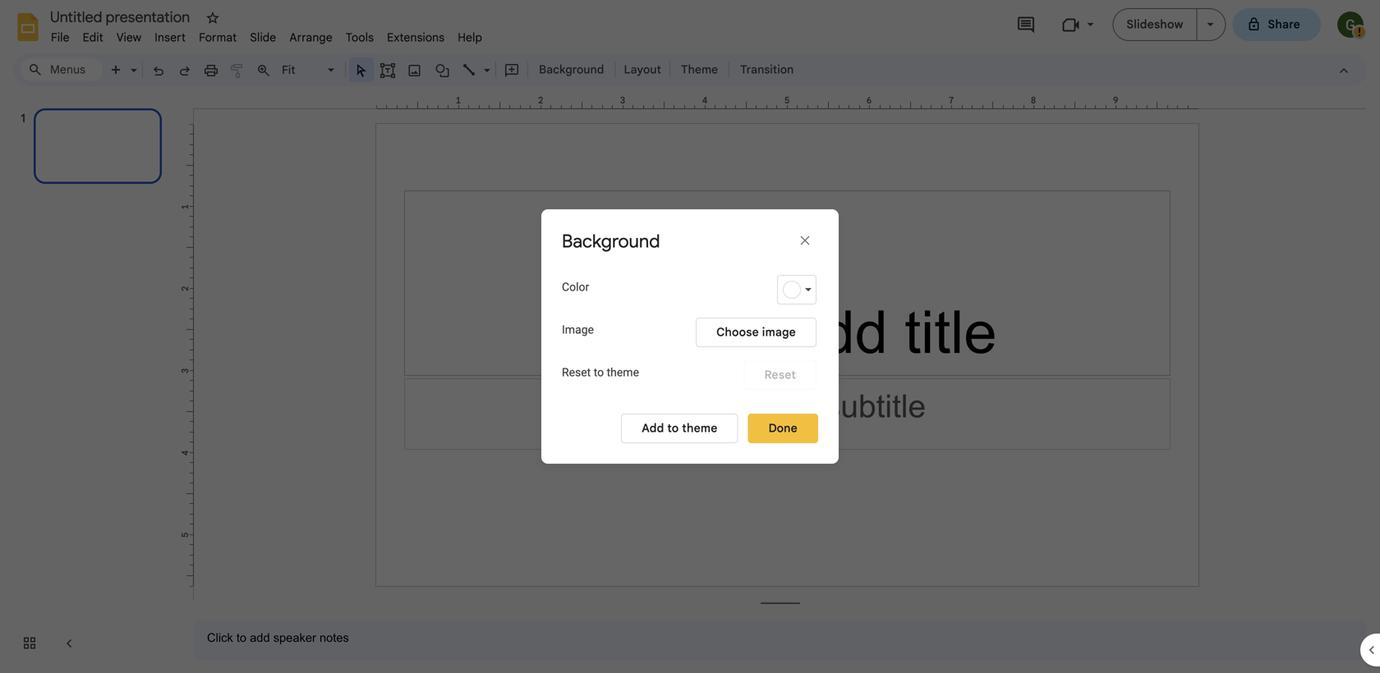 Task type: vqa. For each thing, say whether or not it's contained in the screenshot.
Edit menu item
no



Task type: describe. For each thing, give the bounding box(es) containing it.
reset button
[[744, 361, 817, 390]]

background application
[[0, 0, 1381, 674]]

share. private to only me. image
[[1247, 17, 1262, 32]]

image
[[562, 323, 594, 337]]

menu bar banner
[[0, 0, 1381, 674]]

theme
[[681, 62, 718, 77]]

reset for reset to theme
[[562, 366, 591, 380]]

navigation inside background application
[[0, 93, 181, 674]]

reset to theme
[[562, 366, 639, 380]]

done button
[[748, 414, 819, 444]]

transition
[[741, 62, 794, 77]]

Rename text field
[[44, 7, 200, 26]]

image
[[763, 325, 796, 340]]

background button
[[532, 58, 612, 82]]



Task type: locate. For each thing, give the bounding box(es) containing it.
menu bar
[[44, 21, 489, 48]]

0 vertical spatial background
[[539, 62, 604, 77]]

to down 'image'
[[594, 366, 604, 380]]

theme inside button
[[682, 422, 718, 436]]

reset
[[562, 366, 591, 380], [765, 368, 796, 382]]

transition button
[[733, 58, 802, 82]]

to right "add"
[[668, 422, 679, 436]]

main toolbar
[[102, 58, 802, 82]]

0 horizontal spatial to
[[594, 366, 604, 380]]

to
[[594, 366, 604, 380], [668, 422, 679, 436]]

reset for reset
[[765, 368, 796, 382]]

1 horizontal spatial reset
[[765, 368, 796, 382]]

theme for reset to theme
[[607, 366, 639, 380]]

to for reset
[[594, 366, 604, 380]]

background inside button
[[539, 62, 604, 77]]

1 horizontal spatial to
[[668, 422, 679, 436]]

background heading
[[562, 230, 727, 253]]

add to theme button
[[622, 414, 739, 444]]

to inside button
[[668, 422, 679, 436]]

Menus field
[[21, 58, 103, 81]]

reset down 'image'
[[562, 366, 591, 380]]

0 vertical spatial theme
[[607, 366, 639, 380]]

theme button
[[674, 58, 726, 82]]

background dialog
[[542, 210, 839, 464]]

1 vertical spatial theme
[[682, 422, 718, 436]]

1 vertical spatial to
[[668, 422, 679, 436]]

menu bar inside menu bar banner
[[44, 21, 489, 48]]

choose image
[[717, 325, 796, 340]]

background inside dialog
[[562, 230, 660, 253]]

1 horizontal spatial theme
[[682, 422, 718, 436]]

choose
[[717, 325, 759, 340]]

theme
[[607, 366, 639, 380], [682, 422, 718, 436]]

add
[[642, 422, 665, 436]]

add to theme
[[642, 422, 718, 436]]

0 horizontal spatial reset
[[562, 366, 591, 380]]

Star checkbox
[[201, 7, 224, 30]]

done
[[769, 422, 798, 436]]

to for add
[[668, 422, 679, 436]]

0 horizontal spatial theme
[[607, 366, 639, 380]]

1 vertical spatial background
[[562, 230, 660, 253]]

theme for add to theme
[[682, 422, 718, 436]]

background
[[539, 62, 604, 77], [562, 230, 660, 253]]

reset inside button
[[765, 368, 796, 382]]

0 vertical spatial to
[[594, 366, 604, 380]]

navigation
[[0, 93, 181, 674]]

reset down image
[[765, 368, 796, 382]]

color
[[562, 281, 589, 294]]

choose image button
[[696, 318, 817, 347]]



